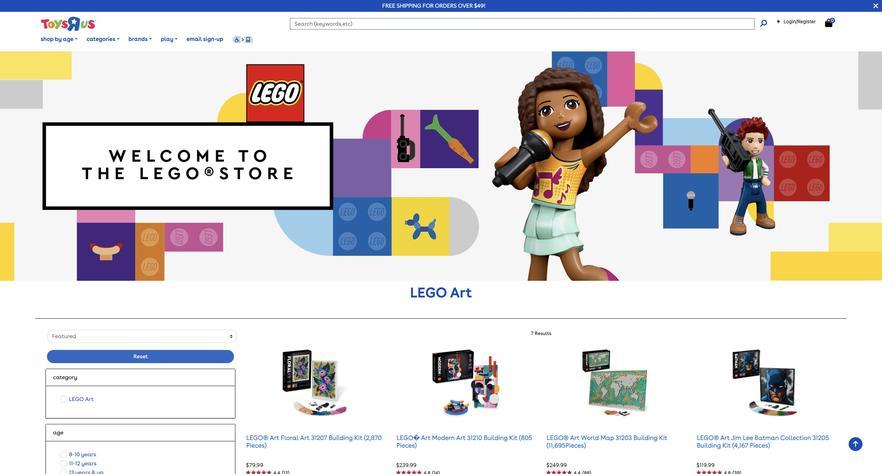 Task type: describe. For each thing, give the bounding box(es) containing it.
shop by age button
[[36, 31, 82, 48]]

lego� art modern art 31210 building kit (805 pieces) link
[[397, 434, 532, 449]]

lego� art modern art 31210 building kit (805 pieces) image
[[431, 349, 501, 418]]

11-12 years
[[69, 460, 96, 467]]

10
[[75, 451, 80, 458]]

free shipping for orders over $49! link
[[382, 2, 486, 9]]

pieces) inside lego® art jim lee batman collection 31205 building kit (4,167 pieces)
[[750, 442, 770, 449]]

0
[[831, 18, 834, 23]]

lego for lego art button
[[69, 396, 84, 402]]

lego® art floral art 31207 building kit (2,870 pieces)
[[246, 434, 382, 449]]

close button image
[[873, 2, 878, 10]]

shop by age
[[41, 36, 73, 42]]

login/register
[[784, 18, 816, 24]]

31207
[[311, 434, 327, 442]]

free
[[382, 2, 395, 9]]

orders
[[435, 2, 457, 9]]

world
[[581, 434, 599, 442]]

play button
[[156, 31, 182, 48]]

(4,167
[[732, 442, 748, 449]]

menu bar containing shop by age
[[36, 27, 882, 51]]

lego® for lego® art floral art 31207 building kit (2,870 pieces)
[[246, 434, 268, 442]]

11-12 years button
[[58, 459, 99, 468]]

category element
[[53, 373, 228, 382]]

$239.99
[[396, 462, 417, 469]]

results
[[535, 331, 551, 336]]

Enter Keyword or Item No. search field
[[290, 18, 755, 30]]

7
[[531, 331, 534, 336]]

kit for lego® art world map 31203 building kit (11,695pieces)
[[659, 434, 667, 442]]

shop
[[41, 36, 53, 42]]

brands button
[[124, 31, 156, 48]]

for
[[423, 2, 434, 9]]

lego® art jim lee batman collection 31205 building kit (4,167 pieces)
[[697, 434, 829, 449]]

jim
[[731, 434, 741, 442]]

$79.99
[[246, 462, 263, 469]]

12
[[75, 460, 80, 467]]

lee
[[743, 434, 753, 442]]

lego� art modern art 31210 building kit (805 pieces)
[[397, 434, 532, 449]]

lego® art world map 31203 building kit (11,695pieces) image
[[581, 349, 651, 418]]

years for 8-10 years
[[81, 451, 96, 458]]

map
[[601, 434, 614, 442]]

reset
[[133, 353, 148, 360]]

31210
[[467, 434, 482, 442]]

kit inside lego® art jim lee batman collection 31205 building kit (4,167 pieces)
[[722, 442, 731, 449]]

(2,870
[[364, 434, 382, 442]]

modern
[[432, 434, 455, 442]]

11-
[[69, 460, 75, 467]]

$119.99
[[697, 462, 715, 469]]

sign-
[[203, 36, 217, 42]]

building for 31210
[[484, 434, 508, 442]]

lego art button
[[58, 395, 96, 404]]

building for 31207
[[329, 434, 353, 442]]

(11,695pieces)
[[547, 442, 586, 449]]



Task type: locate. For each thing, give the bounding box(es) containing it.
lego® art floral art 31207 building kit (2,870 pieces) image
[[281, 349, 351, 418]]

8-10 years
[[69, 451, 96, 458]]

reset button
[[47, 350, 234, 363]]

categories
[[87, 36, 115, 42]]

age element
[[53, 429, 228, 437]]

lego® art floral art 31207 building kit (2,870 pieces) link
[[246, 434, 382, 449]]

age
[[63, 36, 73, 42], [53, 429, 63, 436]]

menu bar
[[36, 27, 882, 51]]

building right 31203 on the right bottom of the page
[[634, 434, 658, 442]]

1 horizontal spatial pieces)
[[397, 442, 417, 449]]

lego®
[[246, 434, 268, 442], [547, 434, 569, 442], [697, 434, 719, 442]]

login/register button
[[776, 18, 816, 25]]

0 horizontal spatial pieces)
[[246, 442, 267, 449]]

brands
[[128, 36, 148, 42]]

31203
[[616, 434, 632, 442]]

building inside lego® art jim lee batman collection 31205 building kit (4,167 pieces)
[[697, 442, 721, 449]]

lego art
[[410, 284, 472, 301], [69, 396, 94, 402]]

kit for lego� art modern art 31210 building kit (805 pieces)
[[509, 434, 517, 442]]

$249.99
[[546, 462, 567, 469]]

8-10 years button
[[58, 450, 98, 459]]

1 vertical spatial years
[[82, 460, 96, 467]]

1 horizontal spatial lego art
[[410, 284, 472, 301]]

3 pieces) from the left
[[750, 442, 770, 449]]

building
[[329, 434, 353, 442], [484, 434, 508, 442], [634, 434, 658, 442], [697, 442, 721, 449]]

lego® inside lego® art floral art 31207 building kit (2,870 pieces)
[[246, 434, 268, 442]]

0 vertical spatial years
[[81, 451, 96, 458]]

email sign-up link
[[182, 31, 228, 48]]

None search field
[[290, 18, 767, 30]]

building for 31203
[[634, 434, 658, 442]]

category
[[53, 374, 77, 381]]

email
[[187, 36, 202, 42]]

lego® for lego® art world map 31203 building kit (11,695pieces)
[[547, 434, 569, 442]]

age inside dropdown button
[[63, 36, 73, 42]]

kit
[[354, 434, 362, 442], [509, 434, 517, 442], [659, 434, 667, 442], [722, 442, 731, 449]]

over
[[458, 2, 473, 9]]

lego® art world map 31203 building kit (11,695pieces)
[[547, 434, 667, 449]]

1 lego® from the left
[[246, 434, 268, 442]]

email sign-up
[[187, 36, 223, 42]]

years for 11-12 years
[[82, 460, 96, 467]]

building right 31210
[[484, 434, 508, 442]]

31205
[[813, 434, 829, 442]]

1 vertical spatial age
[[53, 429, 63, 436]]

lego�
[[397, 434, 420, 442]]

kit inside the lego® art world map 31203 building kit (11,695pieces)
[[659, 434, 667, 442]]

0 horizontal spatial lego art
[[69, 396, 94, 402]]

lego® inside the lego® art world map 31203 building kit (11,695pieces)
[[547, 434, 569, 442]]

lego® up $119.99
[[697, 434, 719, 442]]

(805
[[519, 434, 532, 442]]

0 horizontal spatial lego®
[[246, 434, 268, 442]]

0 link
[[825, 18, 839, 27]]

1 pieces) from the left
[[246, 442, 267, 449]]

art inside lego® art jim lee batman collection 31205 building kit (4,167 pieces)
[[720, 434, 730, 442]]

age up 8-10 years button
[[53, 429, 63, 436]]

8-
[[69, 451, 75, 458]]

2 pieces) from the left
[[397, 442, 417, 449]]

pieces) inside lego� art modern art 31210 building kit (805 pieces)
[[397, 442, 417, 449]]

years up 11-12 years at the left bottom of the page
[[81, 451, 96, 458]]

lego art inside button
[[69, 396, 94, 402]]

0 vertical spatial lego
[[410, 284, 447, 301]]

2 horizontal spatial lego®
[[697, 434, 719, 442]]

lego® inside lego® art jim lee batman collection 31205 building kit (4,167 pieces)
[[697, 434, 719, 442]]

building right 31207
[[329, 434, 353, 442]]

lego® up $79.99
[[246, 434, 268, 442]]

years
[[81, 451, 96, 458], [82, 460, 96, 467]]

building inside lego� art modern art 31210 building kit (805 pieces)
[[484, 434, 508, 442]]

play
[[161, 36, 173, 42]]

toys r us image
[[40, 16, 96, 32]]

building up $119.99
[[697, 442, 721, 449]]

lego for lego art 'main content'
[[410, 284, 447, 301]]

pieces) down lego� at the bottom
[[397, 442, 417, 449]]

0 vertical spatial age
[[63, 36, 73, 42]]

$49!
[[474, 2, 486, 9]]

1 horizontal spatial lego
[[410, 284, 447, 301]]

2 horizontal spatial pieces)
[[750, 442, 770, 449]]

art inside lego art button
[[85, 396, 94, 402]]

pieces)
[[246, 442, 267, 449], [397, 442, 417, 449], [750, 442, 770, 449]]

batman
[[755, 434, 779, 442]]

7 results
[[531, 331, 551, 336]]

free shipping for orders over $49!
[[382, 2, 486, 9]]

floral
[[281, 434, 299, 442]]

age right by
[[63, 36, 73, 42]]

lego art for lego art 'main content'
[[410, 284, 472, 301]]

shopping bag image
[[825, 19, 832, 27]]

art
[[450, 284, 472, 301], [85, 396, 94, 402], [270, 434, 279, 442], [300, 434, 310, 442], [421, 434, 431, 442], [456, 434, 466, 442], [570, 434, 580, 442], [720, 434, 730, 442]]

this icon serves as a link to download the essential accessibility assistive technology app for individuals with physical disabilities. it is featured as part of our commitment to diversity and inclusion. image
[[232, 36, 253, 43]]

by
[[55, 36, 62, 42]]

up
[[217, 36, 223, 42]]

years down 8-10 years on the left of page
[[82, 460, 96, 467]]

kit inside lego� art modern art 31210 building kit (805 pieces)
[[509, 434, 517, 442]]

pieces) for lego® art floral art 31207 building kit (2,870 pieces)
[[246, 442, 267, 449]]

pieces) inside lego® art floral art 31207 building kit (2,870 pieces)
[[246, 442, 267, 449]]

lego® up (11,695pieces)
[[547, 434, 569, 442]]

lego® art world map 31203 building kit (11,695pieces) link
[[547, 434, 667, 449]]

collection
[[780, 434, 811, 442]]

0 vertical spatial lego art
[[410, 284, 472, 301]]

0 horizontal spatial lego
[[69, 396, 84, 402]]

lego inside button
[[69, 396, 84, 402]]

building inside lego® art floral art 31207 building kit (2,870 pieces)
[[329, 434, 353, 442]]

3 lego® from the left
[[697, 434, 719, 442]]

lego
[[410, 284, 447, 301], [69, 396, 84, 402]]

art inside the lego® art world map 31203 building kit (11,695pieces)
[[570, 434, 580, 442]]

kit for lego® art floral art 31207 building kit (2,870 pieces)
[[354, 434, 362, 442]]

pieces) up $79.99
[[246, 442, 267, 449]]

1 vertical spatial lego art
[[69, 396, 94, 402]]

2 lego® from the left
[[547, 434, 569, 442]]

lego® for lego® art jim lee batman collection 31205 building kit (4,167 pieces)
[[697, 434, 719, 442]]

lego® art jim lee batman collection 31205 building kit (4,167 pieces) image
[[732, 349, 801, 418]]

lego® art jim lee batman collection 31205 building kit (4,167 pieces) link
[[697, 434, 829, 449]]

lego art main content
[[0, 51, 882, 474]]

product-tab tab panel
[[40, 330, 843, 474]]

age inside product-tab tab panel
[[53, 429, 63, 436]]

categories button
[[82, 31, 124, 48]]

lego art for lego art button
[[69, 396, 94, 402]]

pieces) for lego� art modern art 31210 building kit (805 pieces)
[[397, 442, 417, 449]]

building inside the lego® art world map 31203 building kit (11,695pieces)
[[634, 434, 658, 442]]

shipping
[[397, 2, 421, 9]]

kit inside lego® art floral art 31207 building kit (2,870 pieces)
[[354, 434, 362, 442]]

1 vertical spatial lego
[[69, 396, 84, 402]]

1 horizontal spatial lego®
[[547, 434, 569, 442]]

pieces) down batman
[[750, 442, 770, 449]]



Task type: vqa. For each thing, say whether or not it's contained in the screenshot.
Most
no



